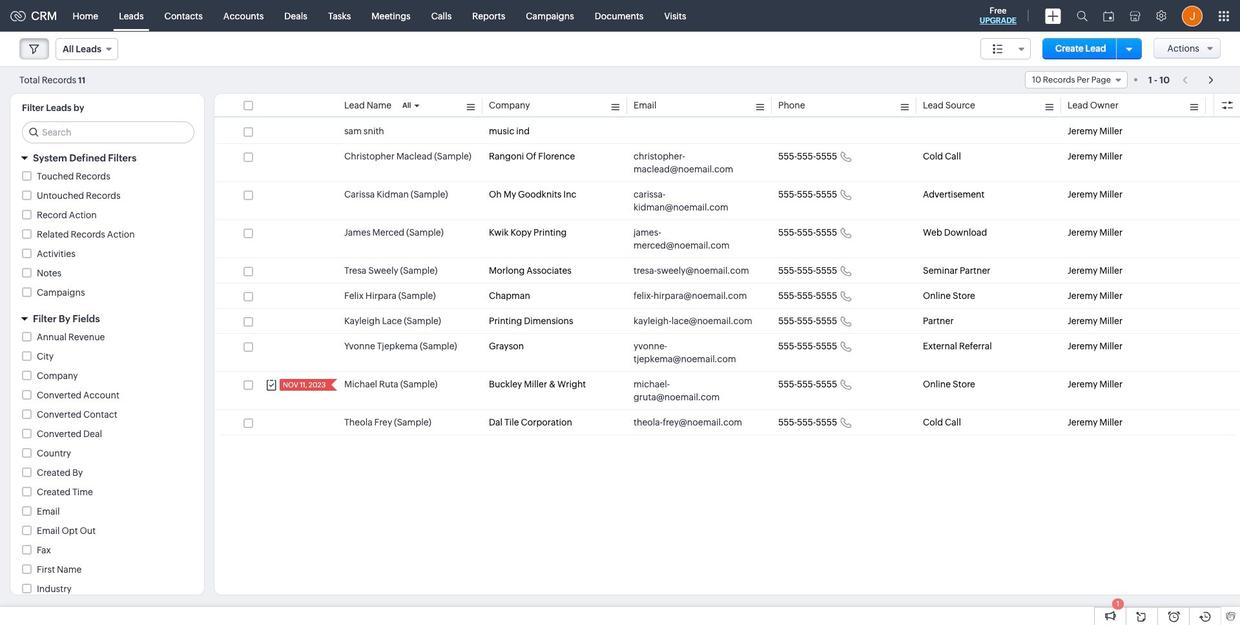 Task type: locate. For each thing, give the bounding box(es) containing it.
create menu image
[[1045, 8, 1062, 24]]

calendar image
[[1104, 11, 1115, 21]]

profile image
[[1182, 5, 1203, 26]]

None field
[[56, 38, 118, 60], [981, 38, 1031, 59], [1025, 71, 1128, 89], [56, 38, 118, 60], [1025, 71, 1128, 89]]

row group
[[215, 119, 1241, 435]]

profile element
[[1175, 0, 1211, 31]]



Task type: vqa. For each thing, say whether or not it's contained in the screenshot.
Profile image
yes



Task type: describe. For each thing, give the bounding box(es) containing it.
none field size
[[981, 38, 1031, 59]]

Search text field
[[23, 122, 194, 143]]

search image
[[1077, 10, 1088, 21]]

search element
[[1069, 0, 1096, 32]]

size image
[[993, 43, 1004, 55]]

create menu element
[[1038, 0, 1069, 31]]

logo image
[[10, 11, 26, 21]]



